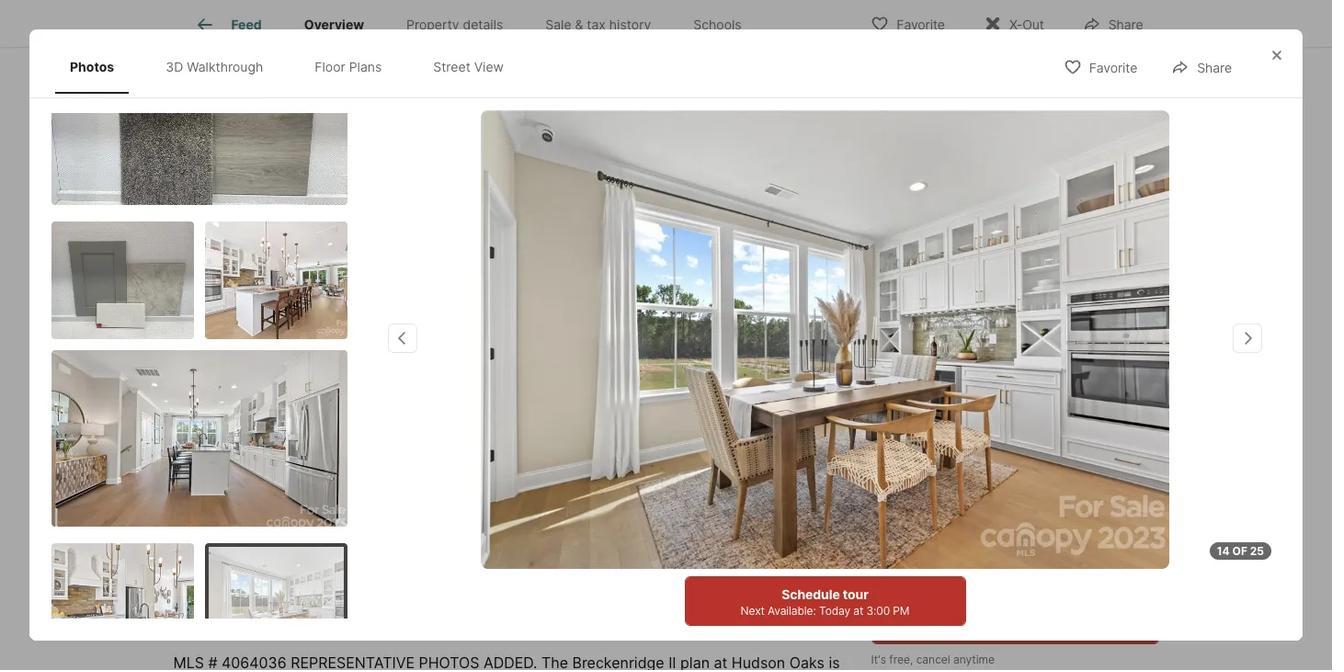 Task type: describe. For each thing, give the bounding box(es) containing it.
street inside tab
[[434, 59, 471, 75]]

overview tab
[[283, 3, 386, 47]]

chat
[[1119, 554, 1142, 568]]

view inside street view tab
[[474, 59, 504, 75]]

tour in person option
[[872, 538, 1006, 585]]

schedule tour button
[[872, 600, 1159, 644]]

-
[[255, 404, 261, 420]]

tour via video chat
[[1043, 554, 1142, 568]]

floor plans button
[[353, 329, 479, 366]]

thursday 2 nov
[[1077, 444, 1136, 507]]

tour for schedule tour next available: today at 3:00 pm
[[843, 587, 869, 602]]

tuesday 31 oct
[[899, 444, 950, 507]]

favorite for x-out
[[897, 16, 946, 32]]

construction
[[224, 65, 315, 79]]

tour for tour via video chat
[[1043, 554, 1066, 568]]

pre-
[[293, 511, 320, 526]]

at
[[854, 604, 864, 618]]

0 vertical spatial home
[[998, 402, 1056, 428]]

3.5
[[503, 481, 536, 506]]

of
[[1233, 545, 1248, 558]]

via
[[1070, 554, 1085, 568]]

property
[[407, 17, 460, 32]]

24
[[1066, 339, 1083, 355]]

1,952 sq ft
[[591, 481, 647, 527]]

tab list for share
[[52, 40, 537, 93]]

/mo
[[241, 511, 264, 526]]

schedule for schedule tour
[[966, 613, 1033, 631]]

sale
[[546, 17, 572, 32]]

oaks
[[286, 438, 323, 457]]

free,
[[890, 653, 914, 666]]

ln
[[326, 438, 344, 457]]

tour for schedule tour
[[1036, 613, 1065, 631]]

3d walkthrough tab
[[151, 44, 278, 90]]

street view button
[[486, 329, 616, 366]]

floor plans inside button
[[395, 339, 463, 355]]

out
[[1023, 16, 1045, 32]]

6024 towering oaks ln image
[[481, 110, 1170, 569]]

est.
[[173, 511, 196, 526]]

14
[[1218, 545, 1231, 558]]

3d for 3d walkthrough button
[[229, 339, 247, 355]]

wednesday 1 nov
[[981, 444, 1050, 507]]

3:00
[[867, 604, 890, 618]]

today
[[820, 604, 851, 618]]

it's
[[872, 653, 887, 666]]

31
[[909, 459, 940, 491]]

next image
[[1137, 461, 1167, 491]]

1
[[1009, 459, 1022, 491]]

go tour this home
[[872, 402, 1056, 428]]

active link
[[264, 404, 310, 420]]

tour via video chat option
[[1006, 538, 1159, 585]]

in
[[937, 554, 947, 568]]

pm
[[893, 604, 910, 618]]

photos
[[70, 59, 114, 75]]

6024 towering oaks ln ,
[[173, 438, 348, 457]]

1 horizontal spatial this
[[953, 402, 993, 428]]

street inside button
[[528, 339, 566, 355]]

schools
[[694, 17, 742, 32]]

dialog containing photos
[[29, 28, 1303, 661]]

6024
[[173, 438, 212, 457]]

it's free, cancel anytime
[[872, 653, 995, 666]]

nov for 1
[[1004, 493, 1027, 507]]

plans inside button
[[429, 339, 463, 355]]

about
[[173, 596, 237, 622]]

baths link
[[503, 509, 543, 527]]

towering
[[216, 438, 283, 457]]

oct
[[913, 493, 936, 507]]

sale & tax history
[[546, 17, 652, 32]]

tab list for x-out
[[173, 0, 778, 47]]

x-out
[[1010, 16, 1045, 32]]

street view tab
[[419, 44, 519, 90]]

favorite button for x-out
[[856, 4, 961, 42]]

baths
[[503, 509, 543, 527]]

ft
[[613, 509, 627, 527]]

1,952
[[591, 481, 647, 506]]

3.5 baths
[[503, 481, 543, 527]]

overview
[[304, 17, 364, 32]]

property details tab
[[386, 3, 525, 47]]

view inside street view button
[[569, 339, 600, 355]]

schedule tour
[[966, 613, 1065, 631]]

charlotte
[[352, 438, 417, 457]]

14 of 25
[[1218, 545, 1265, 558]]

property details
[[407, 17, 503, 32]]

$554,352 est. $3,815 /mo get pre-approved
[[173, 481, 380, 526]]

person
[[950, 554, 987, 568]]

0 horizontal spatial share
[[1109, 16, 1144, 32]]

$554,352
[[173, 481, 275, 506]]

video
[[1088, 554, 1116, 568]]

floor plans inside tab
[[315, 59, 382, 75]]

&
[[575, 17, 584, 32]]

sale & tax history tab
[[525, 3, 673, 47]]

new construction link
[[173, 45, 864, 384]]

get
[[268, 511, 291, 526]]

floor inside button
[[395, 339, 426, 355]]

24 photos
[[1066, 339, 1129, 355]]

for sale - active
[[190, 404, 310, 420]]



Task type: vqa. For each thing, say whether or not it's contained in the screenshot.
2 beds
no



Task type: locate. For each thing, give the bounding box(es) containing it.
walkthrough for tab list containing photos
[[187, 59, 263, 75]]

details
[[463, 17, 503, 32]]

street view
[[434, 59, 504, 75], [528, 339, 600, 355]]

1 horizontal spatial tour
[[906, 402, 948, 428]]

home up wednesday
[[998, 402, 1056, 428]]

1 vertical spatial tour
[[843, 587, 869, 602]]

24 photos button
[[1025, 329, 1145, 366]]

walkthrough for 3d walkthrough button
[[250, 339, 330, 355]]

0 vertical spatial favorite
[[897, 16, 946, 32]]

thursday
[[1077, 444, 1136, 457]]

tour inside "button"
[[1036, 613, 1065, 631]]

tour
[[910, 554, 935, 568], [1043, 554, 1066, 568]]

anytime
[[954, 653, 995, 666]]

home down pre- at the bottom left
[[286, 596, 344, 622]]

3d inside button
[[229, 339, 247, 355]]

0 vertical spatial tour
[[906, 402, 948, 428]]

favorite
[[897, 16, 946, 32], [1090, 60, 1138, 76]]

0 vertical spatial floor plans
[[315, 59, 382, 75]]

image image
[[52, 28, 348, 205], [52, 221, 194, 339], [205, 221, 348, 339], [52, 350, 348, 527], [52, 543, 194, 661], [209, 547, 344, 657]]

wednesday
[[981, 444, 1050, 457]]

history
[[610, 17, 652, 32]]

this
[[953, 402, 993, 428], [242, 596, 281, 622]]

nov inside the wednesday 1 nov
[[1004, 493, 1027, 507]]

1 horizontal spatial plans
[[429, 339, 463, 355]]

6024 towering oaks ln, charlotte, nc 28205 image
[[173, 45, 864, 380], [872, 45, 1159, 209], [872, 216, 1159, 380]]

home
[[998, 402, 1056, 428], [286, 596, 344, 622]]

nov down 2
[[1095, 493, 1118, 507]]

3d walkthrough up active link
[[229, 339, 330, 355]]

walkthrough up active link
[[250, 339, 330, 355]]

plans inside tab
[[349, 59, 382, 75]]

tour inside schedule tour next available: today at 3:00 pm
[[843, 587, 869, 602]]

1 nov from the left
[[1004, 493, 1027, 507]]

plans
[[349, 59, 382, 75], [429, 339, 463, 355]]

schedule up anytime
[[966, 613, 1033, 631]]

schedule inside "button"
[[966, 613, 1033, 631]]

walkthrough inside tab
[[187, 59, 263, 75]]

1 vertical spatial floor plans
[[395, 339, 463, 355]]

0 vertical spatial share button
[[1068, 4, 1159, 42]]

1 vertical spatial share
[[1198, 60, 1233, 76]]

1 horizontal spatial street
[[528, 339, 566, 355]]

0 vertical spatial 3d walkthrough
[[166, 59, 263, 75]]

get pre-approved link
[[268, 511, 380, 526]]

0 vertical spatial schedule
[[782, 587, 840, 602]]

floor plans
[[315, 59, 382, 75], [395, 339, 463, 355]]

list box containing tour in person
[[872, 538, 1159, 585]]

tuesday
[[899, 444, 950, 457]]

new
[[195, 65, 222, 79]]

1 vertical spatial share button
[[1156, 48, 1248, 86]]

3d walkthrough down feed link
[[166, 59, 263, 75]]

tour in person
[[910, 554, 987, 568]]

1 horizontal spatial home
[[998, 402, 1056, 428]]

favorite for share
[[1090, 60, 1138, 76]]

0 horizontal spatial favorite button
[[856, 4, 961, 42]]

go
[[872, 402, 901, 428]]

schedule for schedule tour next available: today at 3:00 pm
[[782, 587, 840, 602]]

1 vertical spatial walkthrough
[[250, 339, 330, 355]]

photos
[[1085, 339, 1129, 355]]

feed
[[231, 17, 262, 32]]

share button
[[1068, 4, 1159, 42], [1156, 48, 1248, 86]]

tab list containing photos
[[52, 40, 537, 93]]

favorite button for share
[[1048, 48, 1154, 86]]

cancel
[[917, 653, 951, 666]]

1 vertical spatial schedule
[[966, 613, 1033, 631]]

0 horizontal spatial floor
[[315, 59, 346, 75]]

1 vertical spatial favorite button
[[1048, 48, 1154, 86]]

walkthrough down feed link
[[187, 59, 263, 75]]

0 horizontal spatial favorite
[[897, 16, 946, 32]]

nov down 1
[[1004, 493, 1027, 507]]

0 vertical spatial view
[[474, 59, 504, 75]]

street view inside tab
[[434, 59, 504, 75]]

floor plans tab
[[300, 44, 397, 90]]

3d walkthrough for tab list containing photos
[[166, 59, 263, 75]]

1 tour from the left
[[910, 554, 935, 568]]

x-
[[1010, 16, 1023, 32]]

1 horizontal spatial schedule
[[966, 613, 1033, 631]]

0 horizontal spatial this
[[242, 596, 281, 622]]

0 horizontal spatial home
[[286, 596, 344, 622]]

0 vertical spatial 3d
[[166, 59, 183, 75]]

nov inside the 'thursday 2 nov'
[[1095, 493, 1118, 507]]

3d for tab list containing photos
[[166, 59, 183, 75]]

0 horizontal spatial street
[[434, 59, 471, 75]]

tour for go tour this home
[[906, 402, 948, 428]]

share inside dialog
[[1198, 60, 1233, 76]]

tour up the "tuesday"
[[906, 402, 948, 428]]

1 horizontal spatial favorite button
[[1048, 48, 1154, 86]]

tab list
[[173, 0, 778, 47], [52, 40, 537, 93]]

favorite button inside dialog
[[1048, 48, 1154, 86]]

3d inside tab
[[166, 59, 183, 75]]

1 vertical spatial view
[[569, 339, 600, 355]]

share button inside dialog
[[1156, 48, 1248, 86]]

1 vertical spatial 3d
[[229, 339, 247, 355]]

3d walkthrough inside tab
[[166, 59, 263, 75]]

1 horizontal spatial street view
[[528, 339, 600, 355]]

0 vertical spatial street
[[434, 59, 471, 75]]

x-out button
[[969, 4, 1060, 42]]

this up wednesday
[[953, 402, 993, 428]]

street view inside button
[[528, 339, 600, 355]]

floor
[[315, 59, 346, 75], [395, 339, 426, 355]]

0 horizontal spatial street view
[[434, 59, 504, 75]]

schedule up 'available:'
[[782, 587, 840, 602]]

floor inside tab
[[315, 59, 346, 75]]

3d
[[166, 59, 183, 75], [229, 339, 247, 355]]

1 vertical spatial favorite
[[1090, 60, 1138, 76]]

1 horizontal spatial floor plans
[[395, 339, 463, 355]]

1 horizontal spatial floor
[[395, 339, 426, 355]]

3d walkthrough button
[[188, 329, 346, 366]]

2 vertical spatial tour
[[1036, 613, 1065, 631]]

1 vertical spatial street
[[528, 339, 566, 355]]

3d up sale
[[229, 339, 247, 355]]

nov for 2
[[1095, 493, 1118, 507]]

0 horizontal spatial tour
[[843, 587, 869, 602]]

schedule inside schedule tour next available: today at 3:00 pm
[[782, 587, 840, 602]]

photos tab
[[55, 44, 129, 90]]

walkthrough
[[187, 59, 263, 75], [250, 339, 330, 355]]

tour left in
[[910, 554, 935, 568]]

0 horizontal spatial floor plans
[[315, 59, 382, 75]]

sale
[[219, 404, 251, 420]]

active
[[264, 404, 310, 420]]

0 horizontal spatial schedule
[[782, 587, 840, 602]]

street
[[434, 59, 471, 75], [528, 339, 566, 355]]

feed link
[[195, 14, 262, 36]]

None button
[[883, 433, 966, 519], [974, 433, 1057, 518], [1065, 433, 1148, 518], [883, 433, 966, 519], [974, 433, 1057, 518], [1065, 433, 1148, 518]]

list box
[[872, 538, 1159, 585]]

1 horizontal spatial share
[[1198, 60, 1233, 76]]

0 vertical spatial floor
[[315, 59, 346, 75]]

new construction
[[195, 65, 315, 79]]

1 vertical spatial floor
[[395, 339, 426, 355]]

1 horizontal spatial 3d
[[229, 339, 247, 355]]

1 horizontal spatial nov
[[1095, 493, 1118, 507]]

approved
[[320, 511, 380, 526]]

walkthrough inside button
[[250, 339, 330, 355]]

2 horizontal spatial tour
[[1036, 613, 1065, 631]]

0 horizontal spatial plans
[[349, 59, 382, 75]]

map entry image
[[721, 402, 843, 525]]

1 vertical spatial plans
[[429, 339, 463, 355]]

1 vertical spatial this
[[242, 596, 281, 622]]

next
[[741, 604, 765, 618]]

0 horizontal spatial 3d
[[166, 59, 183, 75]]

28205
[[451, 438, 496, 457]]

for
[[190, 404, 216, 420]]

this right about
[[242, 596, 281, 622]]

,
[[344, 438, 348, 457]]

3d left new
[[166, 59, 183, 75]]

$3,815
[[200, 511, 241, 526]]

1 vertical spatial street view
[[528, 339, 600, 355]]

0 vertical spatial plans
[[349, 59, 382, 75]]

tour inside option
[[910, 554, 935, 568]]

0 horizontal spatial nov
[[1004, 493, 1027, 507]]

1 horizontal spatial favorite
[[1090, 60, 1138, 76]]

2 nov from the left
[[1095, 493, 1118, 507]]

sq
[[591, 509, 609, 527]]

0 vertical spatial favorite button
[[856, 4, 961, 42]]

0 vertical spatial street view
[[434, 59, 504, 75]]

1 vertical spatial home
[[286, 596, 344, 622]]

tour inside option
[[1043, 554, 1066, 568]]

tab list containing feed
[[173, 0, 778, 47]]

3d walkthrough inside button
[[229, 339, 330, 355]]

tax
[[587, 17, 606, 32]]

25
[[1251, 545, 1265, 558]]

schedule tour next available: today at 3:00 pm
[[741, 587, 910, 618]]

schools tab
[[673, 3, 763, 47]]

0 vertical spatial share
[[1109, 16, 1144, 32]]

3d walkthrough for 3d walkthrough button
[[229, 339, 330, 355]]

tour down tour via video chat option
[[1036, 613, 1065, 631]]

0 vertical spatial this
[[953, 402, 993, 428]]

about this home
[[173, 596, 344, 622]]

tour up at
[[843, 587, 869, 602]]

dialog
[[29, 28, 1303, 661]]

tour left via
[[1043, 554, 1066, 568]]

tour for tour in person
[[910, 554, 935, 568]]

view
[[474, 59, 504, 75], [569, 339, 600, 355]]

1 horizontal spatial view
[[569, 339, 600, 355]]

0 horizontal spatial tour
[[910, 554, 935, 568]]

schedule
[[782, 587, 840, 602], [966, 613, 1033, 631]]

tour
[[906, 402, 948, 428], [843, 587, 869, 602], [1036, 613, 1065, 631]]

0 horizontal spatial view
[[474, 59, 504, 75]]

available:
[[768, 604, 817, 618]]

0 vertical spatial walkthrough
[[187, 59, 263, 75]]

share
[[1109, 16, 1144, 32], [1198, 60, 1233, 76]]

1 vertical spatial 3d walkthrough
[[229, 339, 330, 355]]

2 tour from the left
[[1043, 554, 1066, 568]]

nov
[[1004, 493, 1027, 507], [1095, 493, 1118, 507]]

1 horizontal spatial tour
[[1043, 554, 1066, 568]]

2
[[1098, 459, 1115, 491]]



